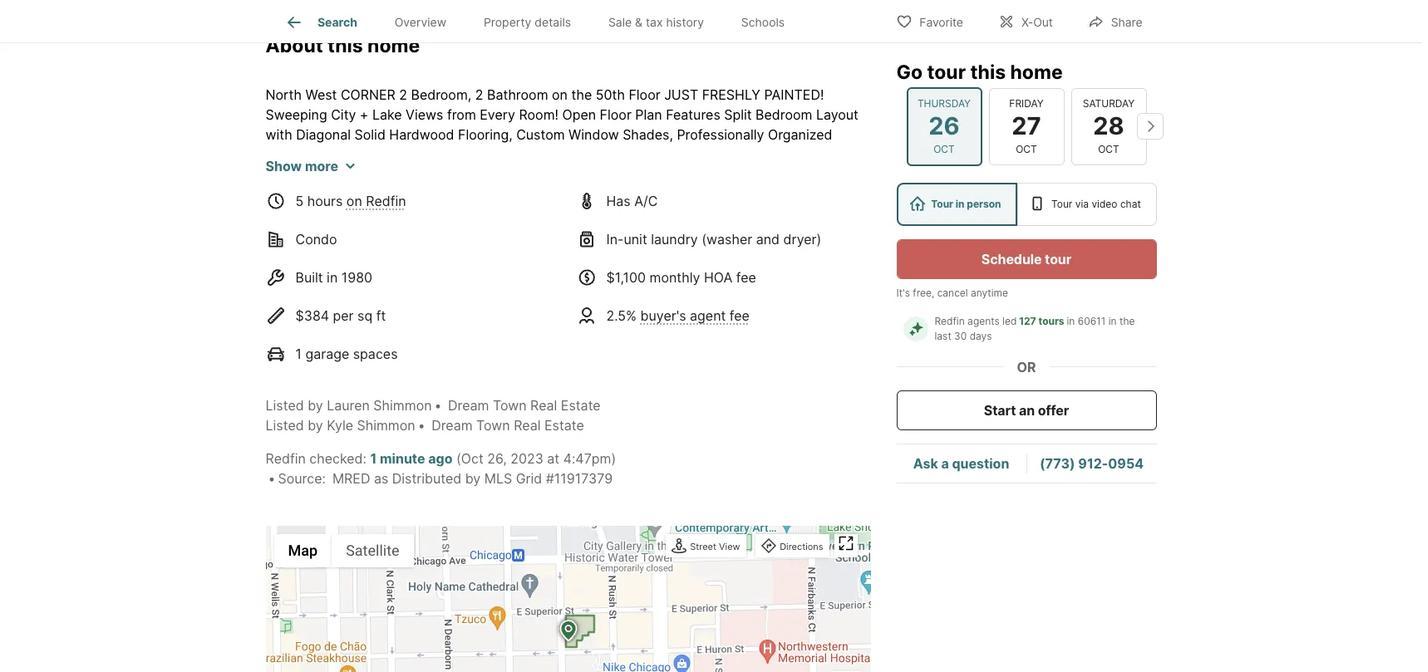 Task type: vqa. For each thing, say whether or not it's contained in the screenshot.
Mag
yes



Task type: locate. For each thing, give the bounding box(es) containing it.
by down '(oct' at the left of the page
[[465, 470, 481, 487]]

2 horizontal spatial •
[[434, 397, 442, 414]]

buyer's
[[641, 307, 686, 324]]

thursday
[[918, 97, 971, 110]]

and right home
[[756, 231, 780, 247]]

oct for 27
[[1016, 142, 1037, 155]]

shimmon up stable
[[357, 417, 415, 434]]

hd
[[459, 385, 478, 402]]

fee for 2.5% buyer's agent fee
[[730, 307, 750, 324]]

a right had
[[589, 445, 597, 462]]

0 horizontal spatial raised
[[370, 286, 412, 302]]

1 oct from the left
[[934, 142, 955, 155]]

checked:
[[310, 450, 367, 467]]

open up window
[[562, 106, 596, 123]]

& up space.
[[818, 206, 826, 222]]

oct inside the saturday 28 oct
[[1098, 142, 1120, 155]]

glass up cabinetry,
[[572, 166, 607, 183]]

0 vertical spatial in-
[[472, 146, 489, 163]]

0 horizontal spatial this
[[328, 34, 363, 57]]

shimmon up was
[[374, 397, 432, 414]]

oct down 27
[[1016, 142, 1037, 155]]

0 vertical spatial this
[[328, 34, 363, 57]]

sundeck
[[783, 405, 838, 422]]

1 tour from the left
[[931, 197, 954, 209]]

in- down flooring,
[[472, 146, 489, 163]]

has a/c
[[606, 193, 658, 209]]

estate up had
[[544, 417, 584, 434]]

1 vertical spatial to
[[731, 246, 743, 262]]

in right the 60611
[[1109, 314, 1117, 327]]

tour left person
[[931, 197, 954, 209]]

tour via video chat option
[[1018, 182, 1157, 225]]

0 vertical spatial real
[[530, 397, 557, 414]]

building up "that"
[[346, 405, 396, 422]]

bedroom down painted!
[[756, 106, 813, 123]]

5 hours on redfin
[[296, 193, 406, 209]]

0 vertical spatial city
[[331, 106, 356, 123]]

0 horizontal spatial redfin
[[266, 450, 306, 467]]

from down 'bedroom,'
[[447, 106, 476, 123]]

fee for $1,100 monthly hoa fee
[[736, 269, 756, 286]]

that
[[352, 425, 381, 442]]

• inside redfin checked: 1 minute ago (oct 26, 2023 at 4:47pm) • source: mred as distributed by mls grid # 11917379
[[268, 470, 276, 487]]

2 tour from the left
[[1052, 197, 1073, 209]]

2 horizontal spatial to
[[791, 346, 804, 362]]

tour in person option
[[897, 182, 1018, 225]]

was
[[385, 425, 411, 442]]

by inside redfin checked: 1 minute ago (oct 26, 2023 at 4:47pm) • source: mred as distributed by mls grid # 11917379
[[465, 470, 481, 487]]

2 oct from the left
[[1016, 142, 1037, 155]]

huge up doors
[[307, 266, 340, 282]]

schools tab
[[723, 2, 804, 42]]

in up counters.
[[301, 166, 312, 183]]

town down path.
[[493, 397, 527, 414]]

1 vertical spatial by
[[308, 417, 323, 434]]

fee down for
[[730, 307, 750, 324]]

bathroom up every
[[487, 86, 548, 103]]

1 horizontal spatial at
[[547, 450, 560, 467]]

outdoor
[[266, 425, 317, 442]]

per
[[333, 307, 354, 324]]

redfin down marble
[[366, 193, 406, 209]]

condo
[[296, 231, 337, 247]]

home up the "friday"
[[1010, 60, 1063, 83]]

city up "diagonal"
[[331, 106, 356, 123]]

1 vertical spatial home
[[1010, 60, 1063, 83]]

chicago.
[[472, 346, 528, 362]]

0 vertical spatial vanity
[[778, 166, 817, 183]]

1 horizontal spatial in
[[538, 266, 550, 282]]

sized
[[810, 246, 845, 262]]

2 horizontal spatial open
[[723, 206, 757, 222]]

whole
[[342, 346, 381, 362]]

oct
[[934, 142, 955, 155], [1016, 142, 1037, 155], [1098, 142, 1120, 155]]

0 vertical spatial +
[[360, 106, 369, 123]]

1 inside redfin checked: 1 minute ago (oct 26, 2023 at 4:47pm) • source: mred as distributed by mls grid # 11917379
[[370, 450, 377, 467]]

menu bar
[[274, 534, 414, 567]]

0 horizontal spatial at
[[427, 346, 439, 362]]

as
[[374, 470, 388, 487]]

laundry
[[651, 231, 698, 247]]

by left kyle
[[308, 417, 323, 434]]

west
[[306, 86, 337, 103]]

2 horizontal spatial +
[[647, 286, 656, 302]]

on up room!
[[552, 86, 568, 103]]

dream up renovated,
[[448, 397, 489, 414]]

space.
[[801, 226, 844, 242]]

1 vertical spatial -
[[853, 365, 859, 382]]

next image
[[1137, 113, 1163, 140]]

0 vertical spatial listed
[[266, 397, 304, 414]]

everything down the ft
[[353, 326, 420, 342]]

listed down bulk
[[266, 417, 304, 434]]

0 horizontal spatial bedroom
[[580, 246, 637, 262]]

hoa
[[704, 269, 733, 286]]

1 horizontal spatial walk-
[[503, 266, 538, 282]]

has
[[606, 193, 631, 209]]

1 vertical spatial listed
[[266, 417, 304, 434]]

0 horizontal spatial building
[[346, 405, 396, 422]]

2 vertical spatial everything
[[685, 365, 752, 382]]

2.5%
[[606, 307, 637, 324]]

with
[[266, 126, 292, 143], [665, 146, 691, 163], [542, 166, 569, 183], [457, 186, 484, 203], [450, 226, 477, 242], [710, 266, 737, 282], [506, 286, 533, 302], [669, 306, 696, 322], [662, 445, 689, 462]]

0 horizontal spatial 2
[[399, 86, 407, 103]]

include up renovated,
[[466, 405, 511, 422]]

view
[[719, 541, 740, 553]]

912-
[[1079, 455, 1108, 472]]

cancel
[[937, 286, 968, 298]]

dream
[[448, 397, 489, 414], [432, 417, 473, 434]]

outside
[[460, 326, 509, 342]]

dining up space.
[[830, 206, 869, 222]]

the up electric
[[807, 346, 828, 362]]

tour for tour in person
[[931, 197, 954, 209]]

everything down front
[[532, 346, 599, 362]]

sale
[[608, 15, 632, 29]]

map button
[[274, 534, 332, 567]]

1 vertical spatial second
[[601, 266, 649, 282]]

tour inside "option"
[[1052, 197, 1073, 209]]

3 oct from the left
[[1098, 142, 1120, 155]]

a
[[767, 246, 774, 262], [589, 445, 597, 462], [941, 455, 949, 472]]

0 vertical spatial at
[[427, 346, 439, 362]]

on right hours
[[347, 193, 362, 209]]

1 horizontal spatial in-
[[606, 231, 624, 247]]

map region
[[130, 482, 981, 673]]

1 vertical spatial floor
[[600, 106, 632, 123]]

just
[[664, 86, 698, 103]]

sold
[[638, 306, 666, 322]]

0 vertical spatial by
[[308, 397, 323, 414]]

to down lifetime
[[791, 346, 804, 362]]

be down the counters
[[618, 306, 634, 322]]

city down foods
[[383, 365, 409, 382]]

None button
[[907, 87, 982, 165], [989, 88, 1065, 165], [1071, 88, 1147, 165], [907, 87, 982, 165], [989, 88, 1065, 165], [1071, 88, 1147, 165]]

in-
[[472, 146, 489, 163], [606, 231, 624, 247]]

room. down outdoor
[[266, 445, 305, 462]]

by left lauren
[[308, 397, 323, 414]]

building down just
[[422, 445, 472, 462]]

at inside "north west corner 2 bedroom, 2 bathroom on the 50th floor just freshly painted! sweeping city + lake views from every room! open floor plan features split bedroom layout with diagonal solid hardwood flooring, custom window shades, professionally organized closets, no popcorn ceiling and in-unit laundry. primary suite with professionally organized walk-in closet & marble en-suite bathroom with glass frameless shower, raised vanity & stone counters. huge open kitchen with 42" shaker cabinetry, subway tile backsplash, undercabinet lighting, stainless steel appliances & huge breakfast bar open to living & dining room. spacious living room with additional seating area - or could be home office space. separate dining off of living room. huge second bedroom large enough to fit a king sized bed + huge professionally organized walk-in closet. second full bath with soaking tub, glass shower doors & raised shaker vanity with granite counters + linen closet for additional storage. deeded garage parking additional $25k (must be sold with condo). all hvacs brand new! everything right outside your front door including the brand new lifetime fitness and whole foods at one chicago. everything from the mag mile shopping, to the best restaurants in the city & the lakefront path. assessments include everything except electric - bulk cable package (over 180 hd channels), internet (250mb), water & all amenities. outstanding building amenities include 24-hour doorman, award winning 2 story sundeck & outdoor pool that was just renovated, comprehensive gym, biz center, theater & party room. financially stable building that's never had a special & with no rental restrictions!"
[[427, 346, 439, 362]]

deeded
[[322, 306, 372, 322]]

via
[[1075, 197, 1089, 209]]

town up that's
[[476, 417, 510, 434]]

listed up outdoor
[[266, 397, 304, 414]]

0 vertical spatial room.
[[266, 226, 305, 242]]

and
[[445, 146, 468, 163], [756, 231, 780, 247], [315, 346, 338, 362]]

0 horizontal spatial glass
[[572, 166, 607, 183]]

no down center,
[[693, 445, 711, 462]]

127
[[1019, 314, 1036, 327]]

on inside "north west corner 2 bedroom, 2 bathroom on the 50th floor just freshly painted! sweeping city + lake views from every room! open floor plan features split bedroom layout with diagonal solid hardwood flooring, custom window shades, professionally organized closets, no popcorn ceiling and in-unit laundry. primary suite with professionally organized walk-in closet & marble en-suite bathroom with glass frameless shower, raised vanity & stone counters. huge open kitchen with 42" shaker cabinetry, subway tile backsplash, undercabinet lighting, stainless steel appliances & huge breakfast bar open to living & dining room. spacious living room with additional seating area - or could be home office space. separate dining off of living room. huge second bedroom large enough to fit a king sized bed + huge professionally organized walk-in closet. second full bath with soaking tub, glass shower doors & raised shaker vanity with granite counters + linen closet for additional storage. deeded garage parking additional $25k (must be sold with condo). all hvacs brand new! everything right outside your front door including the brand new lifetime fitness and whole foods at one chicago. everything from the mag mile shopping, to the best restaurants in the city & the lakefront path. assessments include everything except electric - bulk cable package (over 180 hd channels), internet (250mb), water & all amenities. outstanding building amenities include 24-hour doorman, award winning 2 story sundeck & outdoor pool that was just renovated, comprehensive gym, biz center, theater & party room. financially stable building that's never had a special & with no rental restrictions!"
[[552, 86, 568, 103]]

0 vertical spatial home
[[367, 34, 420, 57]]

with up closets,
[[266, 126, 292, 143]]

real up 'never'
[[514, 417, 541, 434]]

open up home
[[723, 206, 757, 222]]

0 vertical spatial to
[[760, 206, 773, 222]]

organized up stone
[[786, 146, 851, 163]]

1 horizontal spatial glass
[[826, 266, 860, 282]]

1 vertical spatial shimmon
[[357, 417, 415, 434]]

area
[[599, 226, 628, 242]]

0 horizontal spatial to
[[731, 246, 743, 262]]

start an offer button
[[897, 390, 1157, 430]]

buyer's agent fee link
[[641, 307, 750, 324]]

living up dryer)
[[777, 206, 814, 222]]

& left tax
[[635, 15, 643, 29]]

tour inside option
[[931, 197, 954, 209]]

at inside redfin checked: 1 minute ago (oct 26, 2023 at 4:47pm) • source: mred as distributed by mls grid # 11917379
[[547, 450, 560, 467]]

1 vertical spatial walk-
[[503, 266, 538, 282]]

0 vertical spatial shimmon
[[374, 397, 432, 414]]

redfin inside redfin checked: 1 minute ago (oct 26, 2023 at 4:47pm) • source: mred as distributed by mls grid # 11917379
[[266, 450, 306, 467]]

0 vertical spatial open
[[562, 106, 596, 123]]

oct for 26
[[934, 142, 955, 155]]

off
[[369, 246, 387, 262]]

1 vertical spatial shaker
[[416, 286, 459, 302]]

2 vertical spatial +
[[647, 286, 656, 302]]

home
[[367, 34, 420, 57], [1010, 60, 1063, 83]]

vanity left stone
[[778, 166, 817, 183]]

with down biz
[[662, 445, 689, 462]]

the inside in the last 30 days
[[1120, 314, 1135, 327]]

a right fit
[[767, 246, 774, 262]]

at up the #
[[547, 450, 560, 467]]

list box containing tour in person
[[897, 182, 1157, 225]]

open up the lighting,
[[368, 186, 401, 203]]

180
[[432, 385, 455, 402]]

street
[[690, 541, 717, 553]]

1 vertical spatial vanity
[[463, 286, 502, 302]]

the left 50th
[[571, 86, 592, 103]]

- down best
[[853, 365, 859, 382]]

monthly
[[650, 269, 700, 286]]

0 vertical spatial on
[[552, 86, 568, 103]]

living down room
[[407, 246, 444, 262]]

to left fit
[[731, 246, 743, 262]]

include down the
[[636, 365, 681, 382]]

go
[[897, 60, 923, 83]]

0 horizontal spatial oct
[[934, 142, 955, 155]]

one
[[443, 346, 469, 362]]

tour inside button
[[1045, 250, 1072, 267]]

2 vertical spatial and
[[315, 346, 338, 362]]

shower,
[[679, 166, 729, 183]]

bedroom
[[756, 106, 813, 123], [580, 246, 637, 262]]

2 up lake
[[399, 86, 407, 103]]

stainless
[[412, 206, 469, 222]]

0 vertical spatial everything
[[353, 326, 420, 342]]

1 horizontal spatial +
[[360, 106, 369, 123]]

1 up restaurants
[[296, 346, 302, 362]]

with down "laundry."
[[542, 166, 569, 183]]

oct for 28
[[1098, 142, 1120, 155]]

schedule
[[982, 250, 1042, 267]]

that's
[[476, 445, 511, 462]]

second down seating
[[528, 246, 576, 262]]

room. down steel
[[448, 246, 488, 262]]

redfin down outdoor
[[266, 450, 306, 467]]

closet up condo).
[[697, 286, 738, 302]]

in
[[956, 197, 965, 209], [327, 269, 338, 286], [1067, 314, 1075, 327], [1109, 314, 1117, 327], [344, 365, 355, 382]]

menu bar containing map
[[274, 534, 414, 567]]

at down right
[[427, 346, 439, 362]]

tab list containing search
[[266, 0, 817, 42]]

0 vertical spatial estate
[[561, 397, 601, 414]]

town
[[493, 397, 527, 414], [476, 417, 510, 434]]

redfin up last
[[935, 314, 965, 327]]

fee down fit
[[736, 269, 756, 286]]

1 vertical spatial in-
[[606, 231, 624, 247]]

renovated,
[[445, 425, 516, 442]]

friday 27 oct
[[1010, 97, 1044, 155]]

garage
[[305, 346, 349, 362]]

1 horizontal spatial bedroom
[[756, 106, 813, 123]]

huge down more
[[331, 186, 364, 203]]

1 horizontal spatial tour
[[1045, 250, 1072, 267]]

0 vertical spatial suite
[[629, 146, 661, 163]]

tour
[[927, 60, 966, 83], [1045, 250, 1072, 267]]

0 horizontal spatial be
[[618, 306, 634, 322]]

rental
[[714, 445, 754, 462]]

list box
[[897, 182, 1157, 225]]

flooring,
[[458, 126, 513, 143]]

0 vertical spatial second
[[528, 246, 576, 262]]

& left stone
[[821, 166, 830, 183]]

2 vertical spatial •
[[268, 470, 276, 487]]

walk- up granite on the top left of the page
[[503, 266, 538, 282]]

1 horizontal spatial a
[[767, 246, 774, 262]]

satellite button
[[332, 534, 414, 567]]

dream down 180
[[432, 417, 473, 434]]

1 horizontal spatial suite
[[629, 146, 661, 163]]

2 horizontal spatial oct
[[1098, 142, 1120, 155]]

restrictions!
[[757, 445, 835, 462]]

1 horizontal spatial •
[[418, 417, 425, 434]]

show more button
[[266, 156, 355, 176]]

1 vertical spatial dining
[[326, 246, 366, 262]]

about this home
[[266, 34, 420, 57]]

0 horizontal spatial -
[[632, 226, 638, 242]]

1 horizontal spatial tour
[[1052, 197, 1073, 209]]

bulk
[[266, 385, 292, 402]]

walk-
[[266, 166, 301, 183], [503, 266, 538, 282]]

tax
[[646, 15, 663, 29]]

oct down 28
[[1098, 142, 1120, 155]]

in up granite on the top left of the page
[[538, 266, 550, 282]]

the down buyer's agent fee link
[[676, 326, 697, 342]]

custom
[[516, 126, 565, 143]]

a right ask
[[941, 455, 949, 472]]

1 vertical spatial everything
[[532, 346, 599, 362]]

brand
[[701, 326, 738, 342]]

0 vertical spatial organized
[[768, 126, 833, 143]]

home down the overview
[[367, 34, 420, 57]]

in- down huge
[[606, 231, 624, 247]]

an
[[1019, 402, 1035, 418]]

oct inside friday 27 oct
[[1016, 142, 1037, 155]]

the right the 60611
[[1120, 314, 1135, 327]]

0 vertical spatial raised
[[733, 166, 775, 183]]

or
[[642, 226, 654, 242]]

organized down painted!
[[768, 126, 833, 143]]

& right sundeck
[[841, 405, 850, 422]]

in inside option
[[956, 197, 965, 209]]

shimmon
[[374, 397, 432, 414], [357, 417, 415, 434]]

this down search
[[328, 34, 363, 57]]

(must
[[578, 306, 614, 322]]

features
[[666, 106, 721, 123]]

1
[[296, 346, 302, 362], [370, 450, 377, 467]]

&
[[635, 15, 643, 29], [360, 166, 369, 183], [821, 166, 830, 183], [581, 206, 589, 222], [818, 206, 826, 222], [358, 286, 366, 302], [412, 365, 421, 382], [708, 385, 717, 402], [841, 405, 850, 422], [783, 425, 791, 442], [650, 445, 658, 462]]

on
[[552, 86, 568, 103], [347, 193, 362, 209]]

in left person
[[956, 197, 965, 209]]

floor down 50th
[[600, 106, 632, 123]]

bathroom
[[487, 86, 548, 103], [477, 166, 538, 183]]

additional
[[481, 226, 544, 242], [762, 286, 825, 302], [476, 306, 539, 322]]

question
[[952, 455, 1010, 472]]

0 vertical spatial shaker
[[513, 186, 557, 203]]

0 horizontal spatial in-
[[472, 146, 489, 163]]

0 horizontal spatial a
[[589, 445, 597, 462]]

2 up every
[[475, 86, 483, 103]]

1 vertical spatial from
[[603, 346, 632, 362]]

show more
[[266, 158, 338, 174]]

1 vertical spatial real
[[514, 417, 541, 434]]

huge
[[331, 186, 364, 203], [491, 246, 525, 262], [307, 266, 340, 282]]

oct inside thursday 26 oct
[[934, 142, 955, 155]]

this up the thursday
[[970, 60, 1006, 83]]

shower
[[266, 286, 313, 302]]

living
[[777, 206, 814, 222], [370, 226, 407, 242], [407, 246, 444, 262]]

2 horizontal spatial everything
[[685, 365, 752, 382]]

tab list
[[266, 0, 817, 42]]

be
[[699, 226, 715, 242], [618, 306, 634, 322]]

raised up garage
[[370, 286, 412, 302]]

2 down all
[[734, 405, 742, 422]]

real
[[530, 397, 557, 414], [514, 417, 541, 434]]

1 horizontal spatial be
[[699, 226, 715, 242]]

1 horizontal spatial no
[[693, 445, 711, 462]]

in inside in the last 30 days
[[1109, 314, 1117, 327]]

and down new!
[[315, 346, 338, 362]]

with up shower,
[[665, 146, 691, 163]]

0 horizontal spatial second
[[528, 246, 576, 262]]

0 horizontal spatial no
[[320, 146, 338, 163]]



Task type: describe. For each thing, give the bounding box(es) containing it.
2 horizontal spatial 2
[[734, 405, 742, 422]]

in right built
[[327, 269, 338, 286]]

overview tab
[[376, 2, 465, 42]]

redfin for redfin checked: 1 minute ago (oct 26, 2023 at 4:47pm) • source: mred as distributed by mls grid # 11917379
[[266, 450, 306, 467]]

1 horizontal spatial everything
[[532, 346, 599, 362]]

tour via video chat
[[1052, 197, 1141, 209]]

0 horizontal spatial walk-
[[266, 166, 301, 183]]

spacious
[[309, 226, 366, 242]]

in-unit laundry (washer and dryer)
[[606, 231, 822, 247]]

the up 180
[[424, 365, 445, 382]]

2 listed from the top
[[266, 417, 304, 434]]

1 vertical spatial additional
[[762, 286, 825, 302]]

parking
[[425, 306, 472, 322]]

it's
[[897, 286, 910, 298]]

0 vertical spatial 1
[[296, 346, 302, 362]]

0 vertical spatial from
[[447, 106, 476, 123]]

ago
[[428, 450, 453, 467]]

1 vertical spatial raised
[[370, 286, 412, 302]]

2 vertical spatial additional
[[476, 306, 539, 322]]

primary
[[577, 146, 625, 163]]

built in 1980
[[296, 269, 372, 286]]

5
[[296, 193, 304, 209]]

1 horizontal spatial home
[[1010, 60, 1063, 83]]

tour for tour via video chat
[[1052, 197, 1073, 209]]

$25k
[[543, 306, 575, 322]]

1 horizontal spatial open
[[562, 106, 596, 123]]

1 vertical spatial dream
[[432, 417, 473, 434]]

0 horizontal spatial dining
[[326, 246, 366, 262]]

redfin for redfin agents led 127 tours in 60611
[[935, 314, 965, 327]]

ask a question link
[[913, 455, 1010, 472]]

mile
[[694, 346, 720, 362]]

1 horizontal spatial building
[[422, 445, 472, 462]]

1 vertical spatial •
[[418, 417, 425, 434]]

0 vertical spatial bathroom
[[487, 86, 548, 103]]

2 vertical spatial to
[[791, 346, 804, 362]]

1980
[[341, 269, 372, 286]]

0 horizontal spatial vanity
[[463, 286, 502, 302]]

1 vertical spatial glass
[[826, 266, 860, 282]]

1 vertical spatial living
[[370, 226, 407, 242]]

property details tab
[[465, 2, 590, 42]]

28
[[1093, 111, 1125, 140]]

2 vertical spatial organized
[[435, 266, 499, 282]]

north
[[266, 86, 302, 103]]

counters
[[586, 286, 643, 302]]

door
[[582, 326, 612, 342]]

a/c
[[634, 193, 658, 209]]

1 horizontal spatial closet
[[697, 286, 738, 302]]

king
[[778, 246, 806, 262]]

friday
[[1010, 97, 1044, 110]]

tour in person
[[931, 197, 1001, 209]]

in- inside "north west corner 2 bedroom, 2 bathroom on the 50th floor just freshly painted! sweeping city + lake views from every room! open floor plan features split bedroom layout with diagonal solid hardwood flooring, custom window shades, professionally organized closets, no popcorn ceiling and in-unit laundry. primary suite with professionally organized walk-in closet & marble en-suite bathroom with glass frameless shower, raised vanity & stone counters. huge open kitchen with 42" shaker cabinetry, subway tile backsplash, undercabinet lighting, stainless steel appliances & huge breakfast bar open to living & dining room. spacious living room with additional seating area - or could be home office space. separate dining off of living room. huge second bedroom large enough to fit a king sized bed + huge professionally organized walk-in closet. second full bath with soaking tub, glass shower doors & raised shaker vanity with granite counters + linen closet for additional storage. deeded garage parking additional $25k (must be sold with condo). all hvacs brand new! everything right outside your front door including the brand new lifetime fitness and whole foods at one chicago. everything from the mag mile shopping, to the best restaurants in the city & the lakefront path. assessments include everything except electric - bulk cable package (over 180 hd channels), internet (250mb), water & all amenities. outstanding building amenities include 24-hour doorman, award winning 2 story sundeck & outdoor pool that was just renovated, comprehensive gym, biz center, theater & party room. financially stable building that's never had a special & with no rental restrictions!"
[[472, 146, 489, 163]]

0 horizontal spatial closet
[[316, 166, 356, 183]]

front
[[545, 326, 578, 342]]

all
[[754, 306, 778, 322]]

dryer)
[[784, 231, 822, 247]]

1 vertical spatial in
[[538, 266, 550, 282]]

with down enough
[[710, 266, 737, 282]]

1 vertical spatial include
[[466, 405, 511, 422]]

anytime
[[971, 286, 1008, 298]]

1 vertical spatial bathroom
[[477, 166, 538, 183]]

with down linen at the left of page
[[669, 306, 696, 322]]

stone
[[833, 166, 870, 183]]

the down spaces
[[359, 365, 380, 382]]

2.5% buyer's agent fee
[[606, 307, 750, 324]]

0 vertical spatial town
[[493, 397, 527, 414]]

office
[[759, 226, 797, 242]]

with up steel
[[457, 186, 484, 203]]

26
[[929, 111, 960, 140]]

x-out button
[[984, 4, 1067, 38]]

closets,
[[266, 146, 316, 163]]

1 horizontal spatial vanity
[[778, 166, 817, 183]]

2 vertical spatial open
[[723, 206, 757, 222]]

26,
[[487, 450, 507, 467]]

1 horizontal spatial raised
[[733, 166, 775, 183]]

marble
[[372, 166, 416, 183]]

1 vertical spatial town
[[476, 417, 510, 434]]

& up restrictions!
[[783, 425, 791, 442]]

schools
[[741, 15, 785, 29]]

0 vertical spatial in
[[301, 166, 312, 183]]

& down biz
[[650, 445, 658, 462]]

in inside "north west corner 2 bedroom, 2 bathroom on the 50th floor just freshly painted! sweeping city + lake views from every room! open floor plan features split bedroom layout with diagonal solid hardwood flooring, custom window shades, professionally organized closets, no popcorn ceiling and in-unit laundry. primary suite with professionally organized walk-in closet & marble en-suite bathroom with glass frameless shower, raised vanity & stone counters. huge open kitchen with 42" shaker cabinetry, subway tile backsplash, undercabinet lighting, stainless steel appliances & huge breakfast bar open to living & dining room. spacious living room with additional seating area - or could be home office space. separate dining off of living room. huge second bedroom large enough to fit a king sized bed + huge professionally organized walk-in closet. second full bath with soaking tub, glass shower doors & raised shaker vanity with granite counters + linen closet for additional storage. deeded garage parking additional $25k (must be sold with condo). all hvacs brand new! everything right outside your front door including the brand new lifetime fitness and whole foods at one chicago. everything from the mag mile shopping, to the best restaurants in the city & the lakefront path. assessments include everything except electric - bulk cable package (over 180 hd channels), internet (250mb), water & all amenities. outstanding building amenities include 24-hour doorman, award winning 2 story sundeck & outdoor pool that was just renovated, comprehensive gym, biz center, theater & party room. financially stable building that's never had a special & with no rental restrictions!"
[[344, 365, 355, 382]]

1 horizontal spatial -
[[853, 365, 859, 382]]

satellite
[[346, 542, 399, 560]]

built
[[296, 269, 323, 286]]

foods
[[385, 346, 423, 362]]

2 vertical spatial living
[[407, 246, 444, 262]]

sweeping
[[266, 106, 327, 123]]

1 vertical spatial huge
[[491, 246, 525, 262]]

steel
[[473, 206, 505, 222]]

tile
[[682, 186, 705, 203]]

path.
[[512, 365, 545, 382]]

1 vertical spatial suite
[[441, 166, 473, 183]]

1 vertical spatial this
[[970, 60, 1006, 83]]

property
[[484, 15, 532, 29]]

60611
[[1078, 314, 1106, 327]]

out
[[1033, 15, 1053, 29]]

4:47pm)
[[563, 450, 616, 467]]

1 vertical spatial bedroom
[[580, 246, 637, 262]]

1 horizontal spatial shaker
[[513, 186, 557, 203]]

center,
[[681, 425, 726, 442]]

source:
[[278, 470, 326, 487]]

1 vertical spatial organized
[[786, 146, 851, 163]]

lake
[[372, 106, 402, 123]]

2 vertical spatial room.
[[266, 445, 305, 462]]

1 horizontal spatial from
[[603, 346, 632, 362]]

thursday 26 oct
[[918, 97, 971, 155]]

right
[[424, 326, 457, 342]]

0 horizontal spatial open
[[368, 186, 401, 203]]

hardwood
[[389, 126, 454, 143]]

internet
[[553, 385, 602, 402]]

chat
[[1121, 197, 1141, 209]]

& down cabinetry,
[[581, 206, 589, 222]]

0 vertical spatial huge
[[331, 186, 364, 203]]

& left all
[[708, 385, 717, 402]]

0 vertical spatial additional
[[481, 226, 544, 242]]

& up sq
[[358, 286, 366, 302]]

more
[[305, 158, 338, 174]]

0 vertical spatial dining
[[830, 206, 869, 222]]

amenities.
[[740, 385, 805, 402]]

with left granite on the top left of the page
[[506, 286, 533, 302]]

best
[[832, 346, 860, 362]]

2 vertical spatial professionally
[[344, 266, 431, 282]]

offer
[[1038, 402, 1069, 418]]

favorite button
[[882, 4, 978, 38]]

north west corner 2 bedroom, 2 bathroom on the 50th floor just freshly painted! sweeping city + lake views from every room! open floor plan features split bedroom layout with diagonal solid hardwood flooring, custom window shades, professionally organized closets, no popcorn ceiling and in-unit laundry. primary suite with professionally organized walk-in closet & marble en-suite bathroom with glass frameless shower, raised vanity & stone counters. huge open kitchen with 42" shaker cabinetry, subway tile backsplash, undercabinet lighting, stainless steel appliances & huge breakfast bar open to living & dining room. spacious living room with additional seating area - or could be home office space. separate dining off of living room. huge second bedroom large enough to fit a king sized bed + huge professionally organized walk-in closet. second full bath with soaking tub, glass shower doors & raised shaker vanity with granite counters + linen closet for additional storage. deeded garage parking additional $25k (must be sold with condo). all hvacs brand new! everything right outside your front door including the brand new lifetime fitness and whole foods at one chicago. everything from the mag mile shopping, to the best restaurants in the city & the lakefront path. assessments include everything except electric - bulk cable package (over 180 hd channels), internet (250mb), water & all amenities. outstanding building amenities include 24-hour doorman, award winning 2 story sundeck & outdoor pool that was just renovated, comprehensive gym, biz center, theater & party room. financially stable building that's never had a special & with no rental restrictions!
[[266, 86, 870, 462]]

in right the tours at the top
[[1067, 314, 1075, 327]]

history
[[666, 15, 704, 29]]

tour for schedule
[[1045, 250, 1072, 267]]

1 horizontal spatial second
[[601, 266, 649, 282]]

room
[[411, 226, 447, 242]]

cabinetry,
[[560, 186, 625, 203]]

fitness
[[266, 346, 311, 362]]

0 vertical spatial -
[[632, 226, 638, 242]]

0 vertical spatial glass
[[572, 166, 607, 183]]

2 horizontal spatial a
[[941, 455, 949, 472]]

0 horizontal spatial on
[[347, 193, 362, 209]]

1 horizontal spatial city
[[383, 365, 409, 382]]

1 horizontal spatial and
[[445, 146, 468, 163]]

0 vertical spatial living
[[777, 206, 814, 222]]

seating
[[548, 226, 595, 242]]

1 vertical spatial +
[[294, 266, 303, 282]]

$1,100
[[606, 269, 646, 286]]

new!
[[315, 326, 349, 342]]

0 vertical spatial be
[[699, 226, 715, 242]]

pool
[[321, 425, 348, 442]]

& inside tab
[[635, 15, 643, 29]]

with down stainless
[[450, 226, 477, 242]]

0 vertical spatial dream
[[448, 397, 489, 414]]

backsplash,
[[709, 186, 784, 203]]

directions button
[[757, 536, 828, 558]]

lighting,
[[354, 206, 409, 222]]

1 horizontal spatial 2
[[475, 86, 483, 103]]

favorite
[[920, 15, 963, 29]]

1 vertical spatial estate
[[544, 417, 584, 434]]

doors
[[317, 286, 354, 302]]

enough
[[680, 246, 727, 262]]

free,
[[913, 286, 935, 298]]

(oct
[[456, 450, 484, 467]]

undercabinet
[[266, 206, 351, 222]]

in the last 30 days
[[935, 314, 1138, 342]]

garage
[[376, 306, 421, 322]]

0 horizontal spatial everything
[[353, 326, 420, 342]]

& down popcorn at the left of the page
[[360, 166, 369, 183]]

1 listed from the top
[[266, 397, 304, 414]]

$384
[[296, 307, 329, 324]]

1 vertical spatial professionally
[[695, 146, 782, 163]]

condo).
[[700, 306, 750, 322]]

0 vertical spatial bedroom
[[756, 106, 813, 123]]

layout
[[816, 106, 859, 123]]

redfin checked: 1 minute ago (oct 26, 2023 at 4:47pm) • source: mred as distributed by mls grid # 11917379
[[266, 450, 616, 487]]

1 vertical spatial and
[[756, 231, 780, 247]]

tour for go
[[927, 60, 966, 83]]

0 vertical spatial floor
[[629, 86, 661, 103]]

0 vertical spatial professionally
[[677, 126, 764, 143]]

electric
[[803, 365, 849, 382]]

freshly
[[702, 86, 761, 103]]

sale & tax history tab
[[590, 2, 723, 42]]

1 vertical spatial room.
[[448, 246, 488, 262]]

0 vertical spatial include
[[636, 365, 681, 382]]

x-
[[1022, 15, 1033, 29]]

0 vertical spatial redfin
[[366, 193, 406, 209]]

special
[[600, 445, 646, 462]]

could
[[658, 226, 695, 242]]

#
[[546, 470, 554, 487]]

& up (over
[[412, 365, 421, 382]]

0 horizontal spatial city
[[331, 106, 356, 123]]

ask
[[913, 455, 938, 472]]

1 garage spaces
[[296, 346, 398, 362]]

2 vertical spatial huge
[[307, 266, 340, 282]]

1 vertical spatial be
[[618, 306, 634, 322]]



